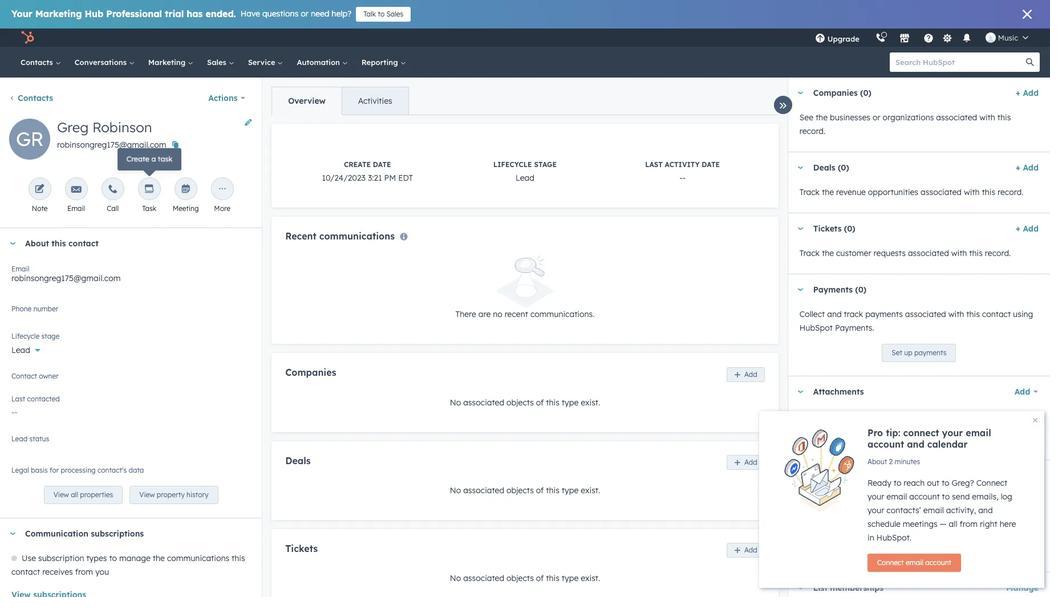 Task type: vqa. For each thing, say whether or not it's contained in the screenshot.
supported
no



Task type: describe. For each thing, give the bounding box(es) containing it.
data
[[129, 466, 144, 475]]

right
[[981, 519, 998, 530]]

of for tickets
[[537, 574, 544, 584]]

this inside dropdown button
[[52, 239, 66, 249]]

view all properties link
[[44, 487, 123, 505]]

your inside "see the files attached to your activities or uploaded to this record."
[[894, 412, 911, 422]]

1 vertical spatial contacts
[[18, 93, 53, 103]]

associated inside see the businesses or organizations associated with this record.
[[937, 112, 978, 123]]

files
[[831, 412, 846, 422]]

the for businesses
[[816, 112, 828, 123]]

create
[[848, 471, 873, 481]]

hubspot link
[[14, 31, 43, 45]]

add button for deals
[[727, 455, 765, 470]]

task
[[142, 204, 156, 213]]

deals for deals
[[286, 455, 311, 467]]

talk
[[364, 10, 376, 18]]

caret image for companies (0)
[[798, 92, 805, 94]]

note
[[32, 204, 48, 213]]

1 vertical spatial close image
[[1034, 418, 1038, 423]]

notifications button
[[958, 29, 977, 47]]

or inside your marketing hub professional trial has ended. have questions or need help?
[[301, 9, 309, 19]]

exist. for companies
[[581, 398, 601, 408]]

contact inside attribute contacts created to marketing activities. when a contact is created, hubspot gives credit to all that contact's interactions.
[[800, 509, 829, 519]]

contact for contact owner no owner
[[11, 372, 37, 381]]

more image
[[217, 184, 228, 195]]

last activity date --
[[646, 160, 721, 183]]

created,
[[839, 509, 870, 519]]

the for revenue
[[823, 187, 835, 198]]

0 horizontal spatial contact's
[[98, 466, 127, 475]]

date inside last activity date --
[[702, 160, 721, 169]]

type for tickets
[[562, 574, 579, 584]]

ready
[[868, 478, 892, 489]]

note image
[[35, 184, 45, 195]]

0 vertical spatial marketing
[[35, 8, 82, 19]]

set up payments link
[[883, 344, 957, 363]]

history
[[187, 491, 209, 500]]

contacts'
[[887, 506, 922, 516]]

opportunities
[[869, 187, 919, 198]]

of for companies
[[537, 398, 544, 408]]

create a task
[[126, 154, 173, 163]]

contact owner no owner
[[11, 372, 59, 387]]

and inside pro tip: connect your email account and calendar
[[908, 439, 925, 450]]

view for view all properties
[[53, 491, 69, 500]]

legal basis for processing contact's data
[[11, 466, 144, 475]]

basis
[[31, 466, 48, 475]]

no associated objects of this type exist. for tickets
[[450, 574, 601, 584]]

companies (0) button
[[789, 78, 1012, 108]]

calling icon image
[[876, 33, 886, 43]]

(0) for companies (0)
[[861, 88, 872, 98]]

companies for companies
[[286, 367, 337, 379]]

talk to sales button
[[356, 7, 411, 22]]

0 vertical spatial robinsongreg175@gmail.com
[[57, 140, 166, 150]]

associated inside collect and track payments associated with this contact using hubspot payments.
[[906, 309, 947, 320]]

activity
[[665, 160, 700, 169]]

overview link
[[272, 87, 342, 115]]

search button
[[1021, 53, 1041, 72]]

to right uploaded
[[997, 412, 1005, 422]]

is
[[831, 509, 837, 519]]

no owner button
[[11, 370, 251, 389]]

greg?
[[952, 478, 975, 489]]

contact's inside attribute contacts created to marketing activities. when a contact is created, hubspot gives credit to all that contact's interactions.
[[992, 509, 1026, 519]]

set
[[892, 349, 903, 357]]

or inside see the businesses or organizations associated with this record.
[[873, 112, 881, 123]]

1 vertical spatial robinsongreg175@gmail.com
[[11, 273, 121, 284]]

activities
[[913, 412, 947, 422]]

+ add button for see the businesses or organizations associated with this record.
[[1017, 86, 1040, 100]]

recent
[[505, 310, 529, 320]]

or inside "see the files attached to your activities or uploaded to this record."
[[949, 412, 957, 422]]

when
[[991, 496, 1012, 506]]

10/24/2023
[[322, 173, 366, 183]]

meetings
[[904, 519, 938, 530]]

+ for track the customer requests associated with this record.
[[1017, 224, 1021, 234]]

attached
[[848, 412, 882, 422]]

see the files attached to your activities or uploaded to this record.
[[800, 412, 1021, 436]]

contact for contact create attribution
[[814, 471, 845, 481]]

account inside ready to reach out to greg? connect your email account to send emails, log your contacts' email activity, and schedule meetings — all from right here in hubspot.
[[910, 492, 941, 502]]

your up schedule
[[868, 506, 885, 516]]

record. inside "see the files attached to your activities or uploaded to this record."
[[800, 425, 826, 436]]

track
[[845, 309, 864, 320]]

email inside button
[[907, 559, 924, 567]]

reporting link
[[355, 47, 413, 78]]

email robinsongreg175@gmail.com
[[11, 265, 121, 284]]

to inside use subscription types to manage the communications this contact receives from you
[[109, 554, 117, 564]]

exist. for deals
[[581, 486, 601, 496]]

from inside ready to reach out to greg? connect your email account to send emails, log your contacts' email activity, and schedule meetings — all from right here in hubspot.
[[960, 519, 978, 530]]

professional
[[106, 8, 162, 19]]

contacted
[[27, 395, 60, 404]]

with for track the customer requests associated with this record.
[[952, 248, 968, 259]]

robinson
[[92, 119, 152, 136]]

about for about 2 minutes
[[868, 458, 888, 466]]

sales inside button
[[387, 10, 404, 18]]

uploaded
[[960, 412, 995, 422]]

communications.
[[531, 310, 595, 320]]

objects for companies
[[507, 398, 534, 408]]

a inside 'tooltip'
[[152, 154, 156, 163]]

Search HubSpot search field
[[891, 53, 1030, 72]]

payments inside set up payments 'link'
[[915, 349, 947, 357]]

1 - from the left
[[680, 173, 683, 183]]

payments
[[814, 285, 853, 295]]

with for collect and track payments associated with this contact using hubspot payments.
[[949, 309, 965, 320]]

set up payments
[[892, 349, 947, 357]]

help image
[[924, 34, 934, 44]]

to left reach
[[894, 478, 902, 489]]

last for last contacted
[[11, 395, 25, 404]]

with for track the revenue opportunities associated with this record.
[[965, 187, 981, 198]]

see for see the businesses or organizations associated with this record.
[[800, 112, 814, 123]]

actions button
[[201, 87, 253, 110]]

create for task
[[126, 154, 149, 163]]

0 vertical spatial communications
[[320, 231, 395, 242]]

reach
[[904, 478, 926, 489]]

connect inside button
[[878, 559, 905, 567]]

notifications image
[[962, 34, 973, 44]]

conversations link
[[68, 47, 141, 78]]

track the revenue opportunities associated with this record.
[[800, 187, 1024, 198]]

+ for track the revenue opportunities associated with this record.
[[1017, 163, 1021, 173]]

last contacted
[[11, 395, 60, 404]]

connect
[[904, 428, 940, 439]]

0 vertical spatial contacts
[[21, 58, 55, 67]]

from inside use subscription types to manage the communications this contact receives from you
[[75, 568, 93, 578]]

add inside popup button
[[1015, 387, 1031, 397]]

status
[[29, 435, 49, 444]]

track for track the revenue opportunities associated with this record.
[[800, 187, 820, 198]]

owner up contacted
[[39, 372, 59, 381]]

view property history link
[[130, 487, 218, 505]]

marketplaces image
[[900, 34, 910, 44]]

all inside attribute contacts created to marketing activities. when a contact is created, hubspot gives credit to all that contact's interactions.
[[963, 509, 972, 519]]

credit
[[930, 509, 951, 519]]

reporting
[[362, 58, 400, 67]]

caret image for list memberships
[[798, 587, 805, 590]]

tickets for tickets
[[286, 543, 318, 555]]

calendar
[[928, 439, 968, 450]]

manage link
[[1007, 582, 1040, 595]]

navigation containing overview
[[272, 87, 409, 115]]

caret image for payments (0)
[[798, 289, 805, 291]]

the inside use subscription types to manage the communications this contact receives from you
[[153, 554, 165, 564]]

attribution
[[875, 471, 919, 481]]

activities.
[[953, 496, 988, 506]]

tickets for tickets (0)
[[814, 224, 842, 234]]

email up —
[[924, 506, 945, 516]]

this inside collect and track payments associated with this contact using hubspot payments.
[[967, 309, 981, 320]]

greg robinson
[[57, 119, 152, 136]]

account inside button
[[926, 559, 952, 567]]

this inside use subscription types to manage the communications this contact receives from you
[[232, 554, 245, 564]]

collect
[[800, 309, 826, 320]]

no for tickets
[[450, 574, 461, 584]]

of for deals
[[537, 486, 544, 496]]

send
[[953, 492, 971, 502]]

actions
[[208, 93, 238, 103]]

this inside "see the files attached to your activities or uploaded to this record."
[[1007, 412, 1021, 422]]

contact inside collect and track payments associated with this contact using hubspot payments.
[[983, 309, 1012, 320]]

gives
[[908, 509, 927, 519]]

2 - from the left
[[683, 173, 686, 183]]

to right out
[[942, 478, 950, 489]]

deals (0)
[[814, 163, 850, 173]]

ready to reach out to greg? connect your email account to send emails, log your contacts' email activity, and schedule meetings — all from right here in hubspot.
[[868, 478, 1017, 543]]

activities link
[[342, 87, 409, 115]]

recent communications
[[286, 231, 395, 242]]

0 horizontal spatial all
[[71, 491, 78, 500]]

there
[[456, 310, 477, 320]]

interactions.
[[800, 523, 846, 533]]

caret image for contact create attribution
[[798, 475, 805, 478]]

objects for tickets
[[507, 574, 534, 584]]

lead for lead status
[[11, 435, 28, 444]]

sales link
[[200, 47, 241, 78]]

and inside ready to reach out to greg? connect your email account to send emails, log your contacts' email activity, and schedule meetings — all from right here in hubspot.
[[979, 506, 994, 516]]

marketing link
[[141, 47, 200, 78]]

settings image
[[943, 33, 954, 44]]

report
[[846, 546, 871, 556]]

see for see the files attached to your activities or uploaded to this record.
[[800, 412, 814, 422]]

your down the ready
[[868, 492, 885, 502]]

communication subscriptions
[[25, 529, 144, 540]]

+ add for track the revenue opportunities associated with this record.
[[1017, 163, 1040, 173]]

to right —
[[953, 509, 961, 519]]

about 2 minutes
[[868, 458, 921, 466]]

connect email account button
[[868, 554, 962, 573]]

no
[[493, 310, 503, 320]]

builder
[[874, 546, 902, 556]]

conversations
[[75, 58, 129, 67]]

memberships
[[831, 583, 884, 594]]

manage
[[1007, 583, 1040, 594]]

caret image for tickets (0)
[[798, 227, 805, 230]]

email for email
[[67, 204, 85, 213]]



Task type: locate. For each thing, give the bounding box(es) containing it.
email
[[967, 428, 992, 439], [887, 492, 908, 502], [924, 506, 945, 516], [907, 559, 924, 567]]

caret image for attachments
[[798, 391, 805, 394]]

your down activities
[[943, 428, 964, 439]]

and inside collect and track payments associated with this contact using hubspot payments.
[[828, 309, 842, 320]]

meeting image
[[181, 184, 191, 195]]

search image
[[1027, 58, 1035, 66]]

1 vertical spatial + add button
[[1017, 161, 1040, 175]]

lead button
[[11, 339, 251, 358]]

sales up "actions" at the left top of page
[[207, 58, 229, 67]]

date inside "create date 10/24/2023 3:21 pm edt"
[[373, 160, 391, 169]]

3 no associated objects of this type exist. from the top
[[450, 574, 601, 584]]

2 vertical spatial no associated objects of this type exist.
[[450, 574, 601, 584]]

call
[[107, 204, 119, 213]]

track down tickets (0)
[[800, 248, 820, 259]]

the left the revenue
[[823, 187, 835, 198]]

1 horizontal spatial lifecycle
[[494, 160, 532, 169]]

email down email image
[[67, 204, 85, 213]]

account down —
[[926, 559, 952, 567]]

1 add button from the top
[[727, 367, 765, 382]]

1 horizontal spatial sales
[[387, 10, 404, 18]]

your up tip:
[[894, 412, 911, 422]]

lifecycle left stage
[[494, 160, 532, 169]]

companies inside dropdown button
[[814, 88, 858, 98]]

no for companies
[[450, 398, 461, 408]]

1 vertical spatial a
[[1014, 496, 1019, 506]]

or right activities
[[949, 412, 957, 422]]

1 horizontal spatial marketing
[[148, 58, 188, 67]]

1 vertical spatial objects
[[507, 486, 534, 496]]

communications
[[320, 231, 395, 242], [167, 554, 230, 564]]

(0) up businesses
[[861, 88, 872, 98]]

0 vertical spatial close image
[[1024, 10, 1033, 19]]

the left businesses
[[816, 112, 828, 123]]

the right manage
[[153, 554, 165, 564]]

1 vertical spatial exist.
[[581, 486, 601, 496]]

automation
[[297, 58, 342, 67]]

1 horizontal spatial tickets
[[814, 224, 842, 234]]

communications inside use subscription types to manage the communications this contact receives from you
[[167, 554, 230, 564]]

to up gives
[[902, 496, 910, 506]]

2 horizontal spatial all
[[963, 509, 972, 519]]

1 horizontal spatial last
[[646, 160, 663, 169]]

contact up attribute in the bottom right of the page
[[814, 471, 845, 481]]

caret image left companies (0)
[[798, 92, 805, 94]]

connect inside ready to reach out to greg? connect your email account to send emails, log your contacts' email activity, and schedule meetings — all from right here in hubspot.
[[977, 478, 1008, 489]]

+ add for track the customer requests associated with this record.
[[1017, 224, 1040, 234]]

the for customer
[[823, 248, 835, 259]]

1 horizontal spatial close image
[[1034, 418, 1038, 423]]

music
[[999, 33, 1019, 42]]

0 vertical spatial no associated objects of this type exist.
[[450, 398, 601, 408]]

caret image
[[798, 92, 805, 94], [798, 227, 805, 230], [9, 242, 16, 245], [798, 289, 805, 291], [798, 391, 805, 394], [9, 533, 16, 536], [798, 587, 805, 590]]

lead inside lifecycle stage lead
[[516, 173, 535, 183]]

2 vertical spatial exist.
[[581, 574, 601, 584]]

caret image inside list memberships dropdown button
[[798, 587, 805, 590]]

there are no recent communications.
[[456, 310, 595, 320]]

to left send at the bottom of the page
[[943, 492, 951, 502]]

1 vertical spatial from
[[75, 568, 93, 578]]

your marketing hub professional trial has ended. have questions or need help?
[[11, 8, 352, 19]]

caret image left communication
[[9, 533, 16, 536]]

account down out
[[910, 492, 941, 502]]

contact inside dropdown button
[[68, 239, 99, 249]]

2 of from the top
[[537, 486, 544, 496]]

(0) for tickets (0)
[[845, 224, 856, 234]]

0 horizontal spatial or
[[301, 9, 309, 19]]

2 caret image from the top
[[798, 475, 805, 478]]

about inside dropdown button
[[25, 239, 49, 249]]

add button for tickets
[[727, 544, 765, 558]]

menu item
[[868, 29, 870, 47]]

0 vertical spatial companies
[[814, 88, 858, 98]]

0 vertical spatial track
[[800, 187, 820, 198]]

attachments
[[814, 387, 865, 397]]

emails,
[[973, 492, 999, 502]]

about down note
[[25, 239, 49, 249]]

last for last activity date --
[[646, 160, 663, 169]]

0 horizontal spatial and
[[828, 309, 842, 320]]

see left files
[[800, 412, 814, 422]]

2 exist. from the top
[[581, 486, 601, 496]]

email down uploaded
[[967, 428, 992, 439]]

caret image inside the attachments dropdown button
[[798, 391, 805, 394]]

sales right talk
[[387, 10, 404, 18]]

2 vertical spatial add button
[[727, 544, 765, 558]]

menu containing music
[[808, 29, 1037, 47]]

the left files
[[816, 412, 828, 422]]

lead down lifecycle stage
[[11, 345, 30, 356]]

1 date from the left
[[373, 160, 391, 169]]

view
[[53, 491, 69, 500], [139, 491, 155, 500]]

caret image inside 'tickets (0)' dropdown button
[[798, 227, 805, 230]]

marketing
[[912, 496, 950, 506]]

2 vertical spatial + add
[[1017, 224, 1040, 234]]

customer
[[837, 248, 872, 259]]

to right types
[[109, 554, 117, 564]]

your inside pro tip: connect your email account and calendar
[[943, 428, 964, 439]]

see inside see the businesses or organizations associated with this record.
[[800, 112, 814, 123]]

with
[[980, 112, 996, 123], [965, 187, 981, 198], [952, 248, 968, 259], [949, 309, 965, 320]]

with inside see the businesses or organizations associated with this record.
[[980, 112, 996, 123]]

and left track
[[828, 309, 842, 320]]

+ add for see the businesses or organizations associated with this record.
[[1017, 88, 1040, 98]]

1 track from the top
[[800, 187, 820, 198]]

1 vertical spatial contact's
[[992, 509, 1026, 519]]

deals inside dropdown button
[[814, 163, 836, 173]]

that
[[974, 509, 990, 519]]

1 vertical spatial payments
[[915, 349, 947, 357]]

of
[[537, 398, 544, 408], [537, 486, 544, 496], [537, 574, 544, 584]]

and up minutes
[[908, 439, 925, 450]]

task image
[[144, 184, 154, 195]]

and
[[828, 309, 842, 320], [908, 439, 925, 450], [979, 506, 994, 516]]

2 see from the top
[[800, 412, 814, 422]]

2 vertical spatial +
[[1017, 224, 1021, 234]]

1 vertical spatial and
[[908, 439, 925, 450]]

need
[[311, 9, 330, 19]]

connect up emails,
[[977, 478, 1008, 489]]

+ for see the businesses or organizations associated with this record.
[[1017, 88, 1021, 98]]

about this contact button
[[0, 228, 251, 259]]

caret image for about this contact
[[9, 242, 16, 245]]

a right log
[[1014, 496, 1019, 506]]

lead inside lead "popup button"
[[11, 345, 30, 356]]

close image
[[1024, 10, 1033, 19], [1034, 418, 1038, 423]]

recent
[[286, 231, 317, 242]]

1 horizontal spatial communications
[[320, 231, 395, 242]]

1 vertical spatial see
[[800, 412, 814, 422]]

close image down add popup button
[[1034, 418, 1038, 423]]

the inside see the businesses or organizations associated with this record.
[[816, 112, 828, 123]]

2 type from the top
[[562, 486, 579, 496]]

this inside see the businesses or organizations associated with this record.
[[998, 112, 1012, 123]]

track the customer requests associated with this record.
[[800, 248, 1012, 259]]

0 vertical spatial sales
[[387, 10, 404, 18]]

hubspot down created
[[872, 509, 906, 519]]

0 vertical spatial type
[[562, 398, 579, 408]]

no associated objects of this type exist.
[[450, 398, 601, 408], [450, 486, 601, 496], [450, 574, 601, 584]]

and down emails,
[[979, 506, 994, 516]]

record.
[[800, 126, 826, 136], [998, 187, 1024, 198], [986, 248, 1012, 259], [800, 425, 826, 436]]

2 objects from the top
[[507, 486, 534, 496]]

add button for companies
[[727, 367, 765, 382]]

1 vertical spatial sales
[[207, 58, 229, 67]]

0 vertical spatial contacts link
[[14, 47, 68, 78]]

email for email robinsongreg175@gmail.com
[[11, 265, 29, 273]]

call image
[[108, 184, 118, 195]]

create date 10/24/2023 3:21 pm edt
[[322, 160, 413, 183]]

this
[[998, 112, 1012, 123], [983, 187, 996, 198], [52, 239, 66, 249], [970, 248, 984, 259], [967, 309, 981, 320], [546, 398, 560, 408], [1007, 412, 1021, 422], [546, 486, 560, 496], [232, 554, 245, 564], [546, 574, 560, 584]]

marketing left hub
[[35, 8, 82, 19]]

from left you
[[75, 568, 93, 578]]

email image
[[71, 184, 81, 195]]

greg robinson image
[[986, 33, 997, 43]]

1 view from the left
[[53, 491, 69, 500]]

no
[[11, 377, 23, 387], [450, 398, 461, 408], [450, 486, 461, 496], [450, 574, 461, 584]]

email up phone
[[11, 265, 29, 273]]

0 vertical spatial +
[[1017, 88, 1021, 98]]

2 vertical spatial and
[[979, 506, 994, 516]]

1 horizontal spatial date
[[702, 160, 721, 169]]

attribution
[[800, 546, 844, 556]]

email inside pro tip: connect your email account and calendar
[[967, 428, 992, 439]]

caret image for deals (0)
[[798, 166, 805, 169]]

create left task
[[126, 154, 149, 163]]

see the businesses or organizations associated with this record.
[[800, 112, 1012, 136]]

are
[[479, 310, 491, 320]]

edt
[[399, 173, 413, 183]]

(0) inside 'dropdown button'
[[856, 285, 867, 295]]

0 vertical spatial from
[[960, 519, 978, 530]]

1 horizontal spatial from
[[960, 519, 978, 530]]

1 vertical spatial lead
[[11, 345, 30, 356]]

about left 2
[[868, 458, 888, 466]]

last left contacted
[[11, 395, 25, 404]]

1 vertical spatial type
[[562, 486, 579, 496]]

0 horizontal spatial hubspot
[[800, 323, 833, 333]]

0 horizontal spatial last
[[11, 395, 25, 404]]

a
[[152, 154, 156, 163], [1014, 496, 1019, 506]]

1 vertical spatial about
[[868, 458, 888, 466]]

0 horizontal spatial marketing
[[35, 8, 82, 19]]

companies for companies (0)
[[814, 88, 858, 98]]

meeting
[[173, 204, 199, 213]]

track for track the customer requests associated with this record.
[[800, 248, 820, 259]]

1 vertical spatial contacts link
[[9, 93, 53, 103]]

hubspot down collect
[[800, 323, 833, 333]]

0 horizontal spatial contact
[[11, 372, 37, 381]]

caret image inside communication subscriptions dropdown button
[[9, 533, 16, 536]]

lifecycle left the stage
[[11, 332, 39, 341]]

contact inside use subscription types to manage the communications this contact receives from you
[[11, 568, 40, 578]]

0 horizontal spatial companies
[[286, 367, 337, 379]]

payments inside collect and track payments associated with this contact using hubspot payments.
[[866, 309, 904, 320]]

to inside talk to sales button
[[378, 10, 385, 18]]

2 + from the top
[[1017, 163, 1021, 173]]

1 + add button from the top
[[1017, 86, 1040, 100]]

payments right 'up'
[[915, 349, 947, 357]]

contact
[[11, 372, 37, 381], [814, 471, 845, 481]]

3 objects from the top
[[507, 574, 534, 584]]

0 horizontal spatial close image
[[1024, 10, 1033, 19]]

3 of from the top
[[537, 574, 544, 584]]

2 date from the left
[[702, 160, 721, 169]]

1 objects from the top
[[507, 398, 534, 408]]

(0) for deals (0)
[[839, 163, 850, 173]]

2 track from the top
[[800, 248, 820, 259]]

1 vertical spatial lifecycle
[[11, 332, 39, 341]]

see down companies (0)
[[800, 112, 814, 123]]

owner up last contacted
[[25, 377, 48, 387]]

created
[[871, 496, 900, 506]]

create up 10/24/2023 in the left of the page
[[344, 160, 371, 169]]

a inside attribute contacts created to marketing activities. when a contact is created, hubspot gives credit to all that contact's interactions.
[[1014, 496, 1019, 506]]

0 horizontal spatial payments
[[866, 309, 904, 320]]

all left properties
[[71, 491, 78, 500]]

(0) up customer
[[845, 224, 856, 234]]

from
[[960, 519, 978, 530], [75, 568, 93, 578]]

2 vertical spatial account
[[926, 559, 952, 567]]

robinsongreg175@gmail.com down greg robinson
[[57, 140, 166, 150]]

0 vertical spatial exist.
[[581, 398, 601, 408]]

1 type from the top
[[562, 398, 579, 408]]

tickets inside dropdown button
[[814, 224, 842, 234]]

0 horizontal spatial date
[[373, 160, 391, 169]]

0 horizontal spatial about
[[25, 239, 49, 249]]

1 vertical spatial marketing
[[148, 58, 188, 67]]

payments (0)
[[814, 285, 867, 295]]

2 horizontal spatial or
[[949, 412, 957, 422]]

0 vertical spatial email
[[67, 204, 85, 213]]

caret image left list
[[798, 587, 805, 590]]

lifecycle for lifecycle stage lead
[[494, 160, 532, 169]]

see inside "see the files attached to your activities or uploaded to this record."
[[800, 412, 814, 422]]

1 horizontal spatial connect
[[977, 478, 1008, 489]]

you
[[95, 568, 109, 578]]

1 horizontal spatial about
[[868, 458, 888, 466]]

2 vertical spatial lead
[[11, 435, 28, 444]]

caret image left tickets (0)
[[798, 227, 805, 230]]

0 horizontal spatial communications
[[167, 554, 230, 564]]

legal
[[11, 466, 29, 475]]

1 vertical spatial hubspot
[[872, 509, 906, 519]]

no for deals
[[450, 486, 461, 496]]

objects
[[507, 398, 534, 408], [507, 486, 534, 496], [507, 574, 534, 584]]

1 no associated objects of this type exist. from the top
[[450, 398, 601, 408]]

caret image up collect
[[798, 289, 805, 291]]

0 horizontal spatial tickets
[[286, 543, 318, 555]]

automation link
[[290, 47, 355, 78]]

1 horizontal spatial email
[[67, 204, 85, 213]]

lead down stage
[[516, 173, 535, 183]]

a left task
[[152, 154, 156, 163]]

all right —
[[950, 519, 958, 530]]

2 vertical spatial + add button
[[1017, 222, 1040, 236]]

payments (0) button
[[789, 275, 1035, 305]]

contact's down 'when'
[[992, 509, 1026, 519]]

caret image left deals (0)
[[798, 166, 805, 169]]

upgrade
[[828, 34, 860, 43]]

2 horizontal spatial and
[[979, 506, 994, 516]]

hubspot
[[800, 323, 833, 333], [872, 509, 906, 519]]

account inside pro tip: connect your email account and calendar
[[868, 439, 905, 450]]

1 horizontal spatial contact's
[[992, 509, 1026, 519]]

0 vertical spatial about
[[25, 239, 49, 249]]

account up 2
[[868, 439, 905, 450]]

3 + from the top
[[1017, 224, 1021, 234]]

navigation
[[272, 87, 409, 115]]

property
[[157, 491, 185, 500]]

0 horizontal spatial view
[[53, 491, 69, 500]]

0 vertical spatial and
[[828, 309, 842, 320]]

lead for lead
[[11, 345, 30, 356]]

3 type from the top
[[562, 574, 579, 584]]

type
[[562, 398, 579, 408], [562, 486, 579, 496], [562, 574, 579, 584]]

the down tickets (0)
[[823, 248, 835, 259]]

2 vertical spatial objects
[[507, 574, 534, 584]]

email up list memberships dropdown button
[[907, 559, 924, 567]]

create a task tooltip
[[117, 148, 182, 170]]

0 horizontal spatial deals
[[286, 455, 311, 467]]

hubspot inside attribute contacts created to marketing activities. when a contact is created, hubspot gives credit to all that contact's interactions.
[[872, 509, 906, 519]]

Phone number text field
[[11, 303, 251, 326]]

help button
[[920, 29, 939, 47]]

the inside "see the files attached to your activities or uploaded to this record."
[[816, 412, 828, 422]]

3 exist. from the top
[[581, 574, 601, 584]]

contact up last contacted
[[11, 372, 37, 381]]

(0) up track
[[856, 285, 867, 295]]

from down activity,
[[960, 519, 978, 530]]

caret image left about this contact
[[9, 242, 16, 245]]

contacts
[[836, 496, 868, 506]]

last left activity
[[646, 160, 663, 169]]

type for deals
[[562, 486, 579, 496]]

businesses
[[831, 112, 871, 123]]

0 horizontal spatial create
[[126, 154, 149, 163]]

3 + add button from the top
[[1017, 222, 1040, 236]]

music button
[[980, 29, 1036, 47]]

1 horizontal spatial all
[[950, 519, 958, 530]]

1 of from the top
[[537, 398, 544, 408]]

contact inside contact create attribution dropdown button
[[814, 471, 845, 481]]

3 + add from the top
[[1017, 224, 1040, 234]]

last inside last activity date --
[[646, 160, 663, 169]]

0 horizontal spatial from
[[75, 568, 93, 578]]

2 view from the left
[[139, 491, 155, 500]]

1 horizontal spatial and
[[908, 439, 925, 450]]

0 vertical spatial see
[[800, 112, 814, 123]]

caret image left attachments
[[798, 391, 805, 394]]

revenue
[[837, 187, 867, 198]]

caret image inside companies (0) dropdown button
[[798, 92, 805, 94]]

contact down attribute in the bottom right of the page
[[800, 509, 829, 519]]

contact create attribution
[[814, 471, 919, 481]]

no associated objects of this type exist. for companies
[[450, 398, 601, 408]]

2 vertical spatial type
[[562, 574, 579, 584]]

no inside contact owner no owner
[[11, 377, 23, 387]]

create inside "create date 10/24/2023 3:21 pm edt"
[[344, 160, 371, 169]]

1 see from the top
[[800, 112, 814, 123]]

deals
[[814, 163, 836, 173], [286, 455, 311, 467]]

marketplaces button
[[893, 29, 917, 47]]

0 vertical spatial of
[[537, 398, 544, 408]]

caret image inside payments (0) 'dropdown button'
[[798, 289, 805, 291]]

hubspot inside collect and track payments associated with this contact using hubspot payments.
[[800, 323, 833, 333]]

caret image
[[798, 166, 805, 169], [798, 475, 805, 478]]

or left need
[[301, 9, 309, 19]]

attachments button
[[789, 377, 1003, 408]]

lifecycle inside lifecycle stage lead
[[494, 160, 532, 169]]

connect email account
[[878, 559, 952, 567]]

contact create attribution button
[[789, 461, 1040, 492]]

have
[[241, 9, 260, 19]]

+ add button for track the revenue opportunities associated with this record.
[[1017, 161, 1040, 175]]

all down activities.
[[963, 509, 972, 519]]

with inside collect and track payments associated with this contact using hubspot payments.
[[949, 309, 965, 320]]

(0) up the revenue
[[839, 163, 850, 173]]

create inside 'tooltip'
[[126, 154, 149, 163]]

marketing down trial
[[148, 58, 188, 67]]

attribution report builder button
[[800, 544, 918, 559]]

connect down builder
[[878, 559, 905, 567]]

contact down the use
[[11, 568, 40, 578]]

deals for deals (0)
[[814, 163, 836, 173]]

view down for
[[53, 491, 69, 500]]

2 + add from the top
[[1017, 163, 1040, 173]]

upgrade image
[[816, 34, 826, 44]]

track down deals (0)
[[800, 187, 820, 198]]

0 vertical spatial last
[[646, 160, 663, 169]]

Last contacted text field
[[11, 402, 251, 420]]

up
[[905, 349, 913, 357]]

0 vertical spatial + add button
[[1017, 86, 1040, 100]]

properties
[[80, 491, 113, 500]]

2 add button from the top
[[727, 455, 765, 470]]

contact's left data at bottom
[[98, 466, 127, 475]]

tickets (0)
[[814, 224, 856, 234]]

1 horizontal spatial hubspot
[[872, 509, 906, 519]]

your
[[11, 8, 32, 19]]

no associated objects of this type exist. for deals
[[450, 486, 601, 496]]

menu
[[808, 29, 1037, 47]]

caret image up attribute in the bottom right of the page
[[798, 475, 805, 478]]

+ add button for track the customer requests associated with this record.
[[1017, 222, 1040, 236]]

robinsongreg175@gmail.com down about this contact
[[11, 273, 121, 284]]

add button
[[1008, 381, 1040, 404]]

marketing
[[35, 8, 82, 19], [148, 58, 188, 67]]

2 + add button from the top
[[1017, 161, 1040, 175]]

payments right track
[[866, 309, 904, 320]]

record. inside see the businesses or organizations associated with this record.
[[800, 126, 826, 136]]

requests
[[874, 248, 907, 259]]

2 vertical spatial of
[[537, 574, 544, 584]]

objects for deals
[[507, 486, 534, 496]]

1 caret image from the top
[[798, 166, 805, 169]]

close image up music popup button
[[1024, 10, 1033, 19]]

lead left status
[[11, 435, 28, 444]]

0 vertical spatial contact's
[[98, 466, 127, 475]]

exist. for tickets
[[581, 574, 601, 584]]

all inside ready to reach out to greg? connect your email account to send emails, log your contacts' email activity, and schedule meetings — all from right here in hubspot.
[[950, 519, 958, 530]]

task
[[158, 154, 173, 163]]

view for view property history
[[139, 491, 155, 500]]

1 vertical spatial connect
[[878, 559, 905, 567]]

0 vertical spatial objects
[[507, 398, 534, 408]]

receives
[[42, 568, 73, 578]]

1 vertical spatial of
[[537, 486, 544, 496]]

1 + from the top
[[1017, 88, 1021, 98]]

create for 10/24/2023
[[344, 160, 371, 169]]

date up the 3:21 at left
[[373, 160, 391, 169]]

1 vertical spatial last
[[11, 395, 25, 404]]

payments.
[[836, 323, 875, 333]]

hubspot image
[[21, 31, 34, 45]]

0 horizontal spatial connect
[[878, 559, 905, 567]]

activities
[[358, 96, 393, 106]]

2 vertical spatial or
[[949, 412, 957, 422]]

lifecycle stage lead
[[494, 160, 557, 183]]

(0) for payments (0)
[[856, 285, 867, 295]]

or right businesses
[[873, 112, 881, 123]]

view property history
[[139, 491, 209, 500]]

1 vertical spatial or
[[873, 112, 881, 123]]

attribute contacts created to marketing activities. when a contact is created, hubspot gives credit to all that contact's interactions.
[[800, 496, 1026, 533]]

view left property
[[139, 491, 155, 500]]

about for about this contact
[[25, 239, 49, 249]]

manage
[[119, 554, 151, 564]]

associated
[[937, 112, 978, 123], [921, 187, 963, 198], [909, 248, 950, 259], [906, 309, 947, 320], [464, 398, 505, 408], [464, 486, 505, 496], [464, 574, 505, 584]]

caret image for communication subscriptions
[[9, 533, 16, 536]]

date right activity
[[702, 160, 721, 169]]

contacts
[[21, 58, 55, 67], [18, 93, 53, 103]]

1 horizontal spatial companies
[[814, 88, 858, 98]]

2 no associated objects of this type exist. from the top
[[450, 486, 601, 496]]

1 + add from the top
[[1017, 88, 1040, 98]]

1 horizontal spatial or
[[873, 112, 881, 123]]

type for companies
[[562, 398, 579, 408]]

to right talk
[[378, 10, 385, 18]]

caret image inside the about this contact dropdown button
[[9, 242, 16, 245]]

about
[[25, 239, 49, 249], [868, 458, 888, 466]]

1 vertical spatial account
[[910, 492, 941, 502]]

the for files
[[816, 412, 828, 422]]

caret image inside contact create attribution dropdown button
[[798, 475, 805, 478]]

1 vertical spatial + add
[[1017, 163, 1040, 173]]

0 vertical spatial a
[[152, 154, 156, 163]]

1 horizontal spatial deals
[[814, 163, 836, 173]]

lifecycle for lifecycle stage
[[11, 332, 39, 341]]

attribute
[[800, 496, 834, 506]]

caret image inside deals (0) dropdown button
[[798, 166, 805, 169]]

contact inside contact owner no owner
[[11, 372, 37, 381]]

exist.
[[581, 398, 601, 408], [581, 486, 601, 496], [581, 574, 601, 584]]

3 add button from the top
[[727, 544, 765, 558]]

to up tip:
[[884, 412, 892, 422]]

email up contacts'
[[887, 492, 908, 502]]

1 exist. from the top
[[581, 398, 601, 408]]

contact up the email robinsongreg175@gmail.com
[[68, 239, 99, 249]]

contact left using
[[983, 309, 1012, 320]]

1 vertical spatial companies
[[286, 367, 337, 379]]

email inside the email robinsongreg175@gmail.com
[[11, 265, 29, 273]]



